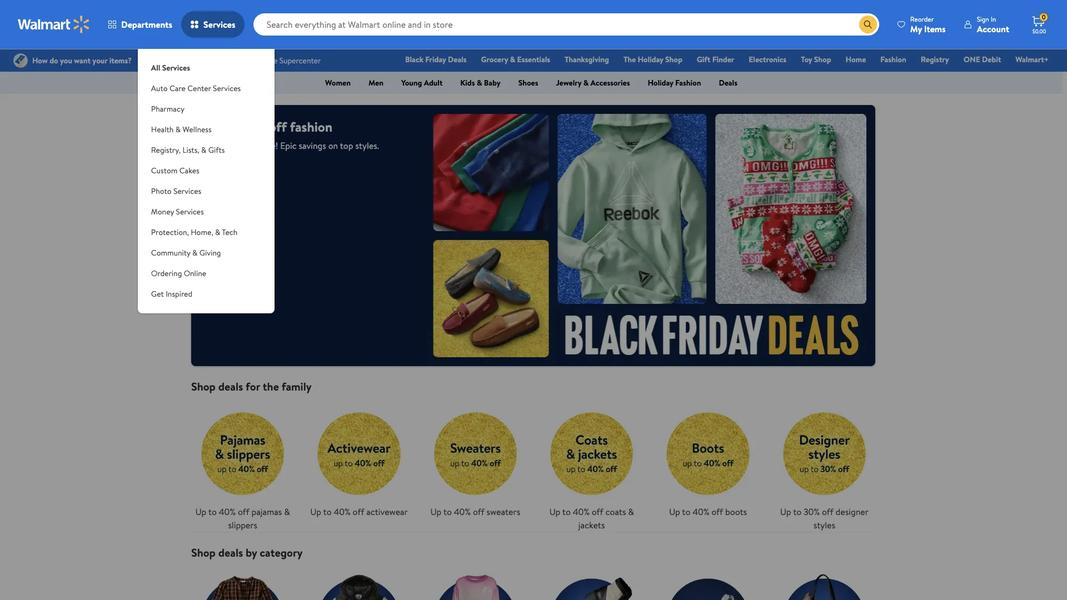 Task type: describe. For each thing, give the bounding box(es) containing it.
list for shop deals for the family
[[185, 393, 883, 532]]

shop deals for the family
[[191, 379, 312, 394]]

registry, lists, & gifts button
[[138, 140, 274, 161]]

deals
[[448, 54, 467, 65]]

community & giving
[[151, 247, 221, 258]]

40% for coats
[[573, 506, 590, 518]]

epic
[[280, 140, 297, 152]]

the holiday shop link
[[619, 53, 687, 66]]

lists,
[[183, 145, 199, 156]]

designer
[[836, 506, 869, 518]]

to for designer
[[793, 506, 802, 518]]

finder
[[712, 54, 734, 65]]

up to 40% off boots link
[[657, 402, 760, 519]]

auto
[[151, 83, 168, 94]]

to for fashion
[[225, 117, 237, 136]]

gift finder link
[[692, 53, 739, 66]]

services right 'center'
[[213, 83, 241, 94]]

registry
[[921, 54, 949, 65]]

sign in account
[[977, 14, 1009, 35]]

shop right toy
[[814, 54, 831, 65]]

ordering
[[151, 268, 182, 279]]

ordering online
[[151, 268, 206, 279]]

the
[[263, 379, 279, 394]]

up to 30% off designer styles link
[[773, 402, 876, 532]]

services button
[[181, 11, 244, 38]]

community & giving button
[[138, 243, 274, 263]]

styles
[[813, 519, 835, 531]]

up for activewear
[[310, 506, 321, 518]]

off for boots
[[712, 506, 723, 518]]

gift
[[697, 54, 710, 65]]

up to 40% off pajamas & slippers link
[[191, 402, 294, 532]]

center
[[187, 83, 211, 94]]

black inside up to 40% off fashion black friday's here! epic savings on top styles.
[[205, 140, 225, 152]]

fashion link
[[876, 53, 911, 66]]

grocery & essentials link
[[476, 53, 555, 66]]

online
[[184, 268, 206, 279]]

0
[[1042, 12, 1046, 22]]

fashion
[[881, 54, 906, 65]]

styles.
[[355, 140, 379, 152]]

list for shop deals by category
[[185, 560, 883, 600]]

custom cakes button
[[138, 161, 274, 181]]

by
[[246, 545, 257, 560]]

pharmacy
[[151, 103, 184, 114]]

get
[[151, 288, 164, 300]]

0 $0.00
[[1033, 12, 1046, 35]]

cakes
[[179, 165, 199, 176]]

sign
[[977, 14, 989, 24]]

40% for fashion
[[240, 117, 266, 136]]

black friday deals link
[[400, 53, 472, 66]]

shop left 'for'
[[191, 379, 216, 394]]

money
[[151, 206, 174, 217]]

photo services button
[[138, 181, 274, 202]]

one debit
[[964, 54, 1001, 65]]

all services
[[151, 62, 190, 73]]

up to 40% off pajamas & slippers
[[195, 506, 290, 531]]

custom cakes
[[151, 165, 199, 176]]

up for sweaters
[[430, 506, 441, 518]]

all services link
[[138, 49, 274, 78]]

& inside dropdown button
[[201, 145, 206, 156]]

account
[[977, 23, 1009, 35]]

family
[[282, 379, 312, 394]]

thanksgiving
[[565, 54, 609, 65]]

off for pajamas
[[238, 506, 249, 518]]

up to 40% off coats & jackets
[[549, 506, 634, 531]]

services for photo services
[[173, 186, 201, 197]]

wellness
[[183, 124, 212, 135]]

health
[[151, 124, 174, 135]]

here!
[[258, 140, 278, 152]]

registry link
[[916, 53, 954, 66]]

activewear
[[366, 506, 408, 518]]

get inspired
[[151, 288, 192, 300]]

category
[[260, 545, 303, 560]]

reorder my items
[[910, 14, 946, 35]]

to for coats
[[562, 506, 571, 518]]

shop deals by category
[[191, 545, 303, 560]]

inspired
[[166, 288, 192, 300]]

departments
[[121, 18, 172, 31]]

protection, home, & tech button
[[138, 222, 274, 243]]

off for activewear
[[353, 506, 364, 518]]

shop right holiday
[[665, 54, 682, 65]]

friday
[[425, 54, 446, 65]]

protection, home, & tech
[[151, 227, 238, 238]]

up to 40% off activewear
[[310, 506, 408, 518]]

40% for pajamas
[[219, 506, 236, 518]]

to for pajamas
[[208, 506, 217, 518]]

up to 40% off sweaters
[[430, 506, 520, 518]]

grocery & essentials
[[481, 54, 550, 65]]

walmart image
[[18, 16, 90, 33]]

up for boots
[[669, 506, 680, 518]]



Task type: vqa. For each thing, say whether or not it's contained in the screenshot.
EPIC SAVINGS. TOP GIFTS. DON'T MISS IT!
no



Task type: locate. For each thing, give the bounding box(es) containing it.
black down wellness
[[205, 140, 225, 152]]

1 horizontal spatial black
[[405, 54, 423, 65]]

40% inside "up to 40% off coats & jackets"
[[573, 506, 590, 518]]

services down cakes
[[173, 186, 201, 197]]

off up the "here!"
[[269, 117, 287, 136]]

custom
[[151, 165, 178, 176]]

up for designer
[[780, 506, 791, 518]]

to inside up to 40% off pajamas & slippers
[[208, 506, 217, 518]]

30%
[[804, 506, 820, 518]]

off left activewear
[[353, 506, 364, 518]]

off inside up to 30% off designer styles
[[822, 506, 834, 518]]

electronics link
[[744, 53, 792, 66]]

coats
[[605, 506, 626, 518]]

up to 40% off fashion black friday's here! epic savings on top styles.
[[205, 117, 379, 152]]

up to 40% off sweaters link
[[424, 402, 527, 519]]

1 vertical spatial deals
[[218, 545, 243, 560]]

walmart+
[[1016, 54, 1049, 65]]

to inside "up to 40% off coats & jackets"
[[562, 506, 571, 518]]

auto care center services
[[151, 83, 241, 94]]

holiday
[[638, 54, 663, 65]]

0 vertical spatial black
[[405, 54, 423, 65]]

40% left activewear
[[334, 506, 351, 518]]

thanksgiving link
[[560, 53, 614, 66]]

services up all services link
[[203, 18, 235, 31]]

health & wellness button
[[138, 119, 274, 140]]

toy
[[801, 54, 812, 65]]

& left "tech" at the left
[[215, 227, 220, 238]]

0 vertical spatial list
[[185, 393, 883, 532]]

& inside up to 40% off pajamas & slippers
[[284, 506, 290, 518]]

off for coats
[[592, 506, 603, 518]]

list
[[185, 393, 883, 532], [185, 560, 883, 600]]

Search search field
[[253, 13, 879, 36]]

black friday deals
[[405, 54, 467, 65]]

2 deals from the top
[[218, 545, 243, 560]]

registry,
[[151, 145, 181, 156]]

up inside up to 40% off pajamas & slippers
[[195, 506, 206, 518]]

up for pajamas
[[195, 506, 206, 518]]

on
[[328, 140, 338, 152]]

40% left boots
[[693, 506, 709, 518]]

money services
[[151, 206, 204, 217]]

off inside up to 40% off pajamas & slippers
[[238, 506, 249, 518]]

services for all services
[[162, 62, 190, 73]]

40% inside up to 40% off fashion black friday's here! epic savings on top styles.
[[240, 117, 266, 136]]

to inside up to 40% off sweaters link
[[443, 506, 452, 518]]

& left gifts
[[201, 145, 206, 156]]

debit
[[982, 54, 1001, 65]]

get inspired button
[[138, 284, 274, 305]]

services right all
[[162, 62, 190, 73]]

& right 'pajamas'
[[284, 506, 290, 518]]

off up the slippers
[[238, 506, 249, 518]]

deals for for
[[218, 379, 243, 394]]

gift finder
[[697, 54, 734, 65]]

40% for sweaters
[[454, 506, 471, 518]]

to for activewear
[[323, 506, 332, 518]]

deals for by
[[218, 545, 243, 560]]

registry, lists, & gifts
[[151, 145, 225, 156]]

& right grocery
[[510, 54, 515, 65]]

Walmart Site-Wide search field
[[253, 13, 879, 36]]

for
[[246, 379, 260, 394]]

walmart+ link
[[1011, 53, 1054, 66]]

40%
[[240, 117, 266, 136], [219, 506, 236, 518], [334, 506, 351, 518], [454, 506, 471, 518], [573, 506, 590, 518], [693, 506, 709, 518]]

black left friday
[[405, 54, 423, 65]]

toy shop link
[[796, 53, 836, 66]]

up for fashion
[[205, 117, 221, 136]]

& right health
[[175, 124, 181, 135]]

ordering online button
[[138, 263, 274, 284]]

in
[[991, 14, 996, 24]]

shop
[[665, 54, 682, 65], [814, 54, 831, 65], [191, 379, 216, 394], [191, 545, 216, 560]]

up
[[205, 117, 221, 136], [195, 506, 206, 518], [310, 506, 321, 518], [430, 506, 441, 518], [549, 506, 560, 518], [669, 506, 680, 518], [780, 506, 791, 518]]

up to 40% off activewear link
[[308, 402, 411, 519]]

pharmacy button
[[138, 99, 274, 119]]

40% left the sweaters
[[454, 506, 471, 518]]

pajamas
[[252, 506, 282, 518]]

electronics
[[749, 54, 787, 65]]

up for coats
[[549, 506, 560, 518]]

off up styles
[[822, 506, 834, 518]]

my
[[910, 23, 922, 35]]

up to 40% off coats & jackets link
[[540, 402, 643, 532]]

deals
[[218, 379, 243, 394], [218, 545, 243, 560]]

services up protection, home, & tech
[[176, 206, 204, 217]]

health & wellness
[[151, 124, 212, 135]]

the holiday shop
[[624, 54, 682, 65]]

& inside "up to 40% off coats & jackets"
[[628, 506, 634, 518]]

$0.00
[[1033, 27, 1046, 35]]

to for sweaters
[[443, 506, 452, 518]]

2 list from the top
[[185, 560, 883, 600]]

40% inside up to 40% off boots link
[[693, 506, 709, 518]]

40% up friday's
[[240, 117, 266, 136]]

40% inside up to 40% off sweaters link
[[454, 506, 471, 518]]

1 deals from the top
[[218, 379, 243, 394]]

savings
[[299, 140, 326, 152]]

1 vertical spatial black
[[205, 140, 225, 152]]

sweaters
[[487, 506, 520, 518]]

to inside up to 40% off fashion black friday's here! epic savings on top styles.
[[225, 117, 237, 136]]

photo services
[[151, 186, 201, 197]]

giving
[[199, 247, 221, 258]]

& left giving
[[192, 247, 198, 258]]

& inside dropdown button
[[215, 227, 220, 238]]

shop left by
[[191, 545, 216, 560]]

40% up jackets
[[573, 506, 590, 518]]

off up jackets
[[592, 506, 603, 518]]

off
[[269, 117, 287, 136], [238, 506, 249, 518], [353, 506, 364, 518], [473, 506, 484, 518], [592, 506, 603, 518], [712, 506, 723, 518], [822, 506, 834, 518]]

up to 30% off designer styles
[[780, 506, 869, 531]]

items
[[924, 23, 946, 35]]

& right coats
[[628, 506, 634, 518]]

deals left 'for'
[[218, 379, 243, 394]]

off inside up to 40% off fashion black friday's here! epic savings on top styles.
[[269, 117, 287, 136]]

grocery
[[481, 54, 508, 65]]

up inside up to 40% off fashion black friday's here! epic savings on top styles.
[[205, 117, 221, 136]]

friday's
[[227, 140, 256, 152]]

off left the sweaters
[[473, 506, 484, 518]]

0 horizontal spatial black
[[205, 140, 225, 152]]

&
[[510, 54, 515, 65], [175, 124, 181, 135], [201, 145, 206, 156], [215, 227, 220, 238], [192, 247, 198, 258], [284, 506, 290, 518], [628, 506, 634, 518]]

up inside "up to 40% off coats & jackets"
[[549, 506, 560, 518]]

up to 40% off boots
[[669, 506, 747, 518]]

essentials
[[517, 54, 550, 65]]

off for designer
[[822, 506, 834, 518]]

to
[[225, 117, 237, 136], [208, 506, 217, 518], [323, 506, 332, 518], [443, 506, 452, 518], [562, 506, 571, 518], [682, 506, 690, 518], [793, 506, 802, 518]]

jackets
[[579, 519, 605, 531]]

home link
[[841, 53, 871, 66]]

off left boots
[[712, 506, 723, 518]]

40% for boots
[[693, 506, 709, 518]]

to for boots
[[682, 506, 690, 518]]

slippers
[[228, 519, 257, 531]]

off for fashion
[[269, 117, 287, 136]]

auto care center services button
[[138, 78, 274, 99]]

to inside up to 30% off designer styles
[[793, 506, 802, 518]]

off for sweaters
[[473, 506, 484, 518]]

1 vertical spatial list
[[185, 560, 883, 600]]

to inside up to 40% off boots link
[[682, 506, 690, 518]]

money services button
[[138, 202, 274, 222]]

top
[[340, 140, 353, 152]]

40% inside up to 40% off pajamas & slippers
[[219, 506, 236, 518]]

list containing up to 40% off pajamas & slippers
[[185, 393, 883, 532]]

deals left by
[[218, 545, 243, 560]]

40% for activewear
[[334, 506, 351, 518]]

boots
[[725, 506, 747, 518]]

up inside up to 30% off designer styles
[[780, 506, 791, 518]]

40% up the slippers
[[219, 506, 236, 518]]

off inside "up to 40% off coats & jackets"
[[592, 506, 603, 518]]

protection,
[[151, 227, 189, 238]]

black
[[405, 54, 423, 65], [205, 140, 225, 152]]

40% inside up to 40% off activewear link
[[334, 506, 351, 518]]

0 vertical spatial deals
[[218, 379, 243, 394]]

1 list from the top
[[185, 393, 883, 532]]

gifts
[[208, 145, 225, 156]]

services for money services
[[176, 206, 204, 217]]

the
[[624, 54, 636, 65]]

photo
[[151, 186, 172, 197]]

to inside up to 40% off activewear link
[[323, 506, 332, 518]]

home
[[846, 54, 866, 65]]

search icon image
[[864, 20, 872, 29]]



